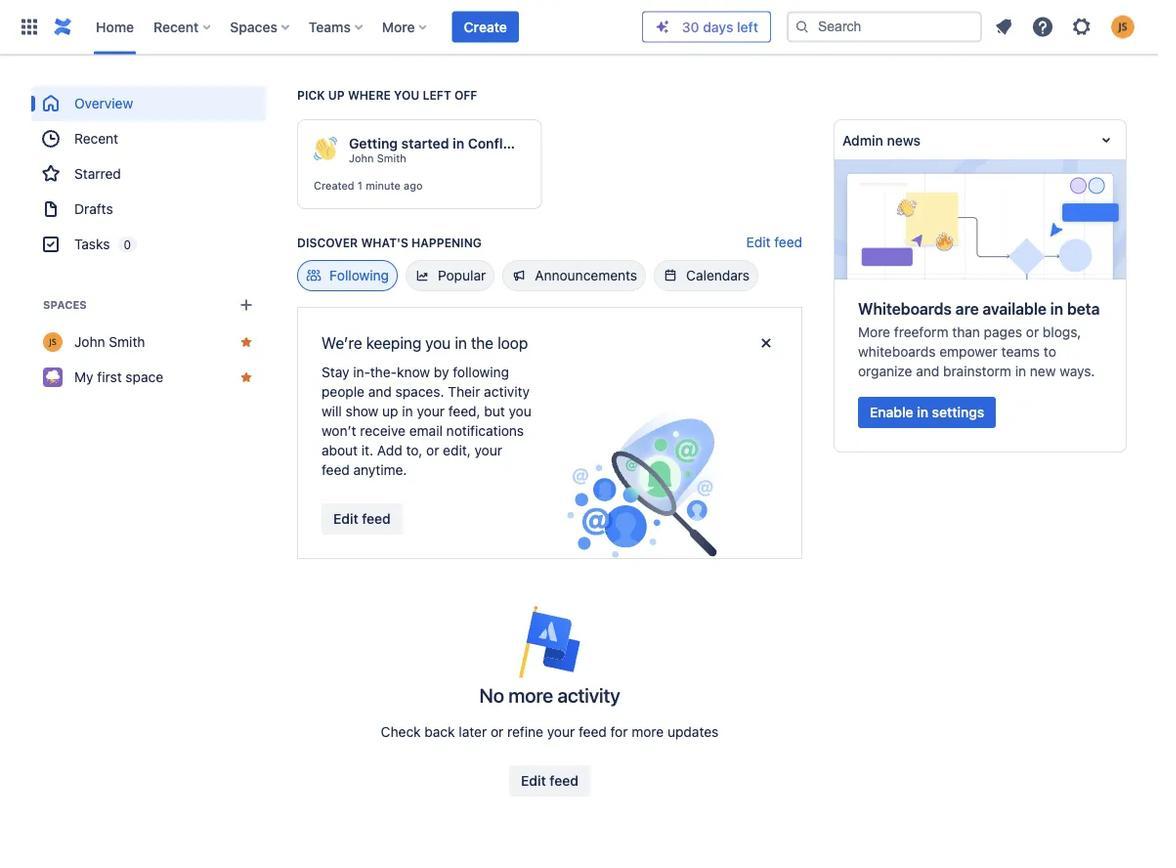 Task type: vqa. For each thing, say whether or not it's contained in the screenshot.
Space "element"
no



Task type: locate. For each thing, give the bounding box(es) containing it.
or right to,
[[426, 442, 439, 458]]

left left off
[[423, 88, 451, 102]]

the
[[471, 334, 494, 352]]

admin news
[[843, 132, 921, 148]]

in down spaces.
[[402, 403, 413, 419]]

to
[[1044, 344, 1057, 360]]

edit feed down "anytime."
[[333, 511, 391, 527]]

recent right home
[[154, 19, 199, 35]]

1 horizontal spatial you
[[425, 334, 451, 352]]

0 vertical spatial edit feed button
[[746, 233, 803, 252]]

won't
[[322, 423, 356, 439]]

pick
[[297, 88, 325, 102]]

2 horizontal spatial edit feed button
[[746, 233, 803, 252]]

or
[[1026, 324, 1039, 340], [426, 442, 439, 458], [491, 724, 504, 740]]

more right for
[[632, 724, 664, 740]]

1 vertical spatial and
[[368, 384, 392, 400]]

0 horizontal spatial left
[[423, 88, 451, 102]]

drafts
[[74, 201, 113, 217]]

enable
[[870, 404, 914, 420]]

pages
[[984, 324, 1023, 340]]

recent up starred
[[74, 131, 118, 147]]

recent
[[154, 19, 199, 35], [74, 131, 118, 147]]

john down getting at the top left of page
[[349, 152, 374, 165]]

0 vertical spatial your
[[417, 403, 445, 419]]

more up refine
[[509, 683, 553, 706]]

show
[[346, 403, 379, 419]]

0 horizontal spatial more
[[509, 683, 553, 706]]

close message box image
[[755, 331, 778, 355]]

left inside dropdown button
[[737, 19, 759, 35]]

edit down refine
[[521, 773, 546, 789]]

john smith link up minute on the top left of the page
[[349, 152, 407, 165]]

1 vertical spatial smith
[[109, 334, 145, 350]]

in right started
[[453, 135, 464, 152]]

to,
[[406, 442, 423, 458]]

and inside stay in-the-know by following people and spaces. their activity will show up in your feed, but you won't receive email notifications about it. add to, or edit, your feed anytime.
[[368, 384, 392, 400]]

john inside getting started in confluence john smith
[[349, 152, 374, 165]]

you right but
[[509, 403, 532, 419]]

appswitcher icon image
[[18, 15, 41, 39]]

1 horizontal spatial edit feed button
[[509, 765, 590, 797]]

beta
[[1067, 300, 1100, 318]]

1 vertical spatial up
[[382, 403, 398, 419]]

available
[[983, 300, 1047, 318]]

up inside stay in-the-know by following people and spaces. their activity will show up in your feed, but you won't receive email notifications about it. add to, or edit, your feed anytime.
[[382, 403, 398, 419]]

1 horizontal spatial edit
[[521, 773, 546, 789]]

keeping
[[366, 334, 422, 352]]

unstar this space image
[[239, 334, 254, 350]]

in right the enable at right
[[917, 404, 929, 420]]

left right days
[[737, 19, 759, 35]]

popular button
[[406, 260, 495, 291]]

0 vertical spatial up
[[328, 88, 345, 102]]

where
[[348, 88, 391, 102]]

1 horizontal spatial smith
[[377, 152, 407, 165]]

2 vertical spatial edit feed
[[521, 773, 579, 789]]

30 days left
[[682, 19, 759, 35]]

spaces button
[[224, 11, 297, 43]]

banner
[[0, 0, 1158, 55]]

0 horizontal spatial john smith link
[[31, 325, 266, 360]]

john
[[349, 152, 374, 165], [74, 334, 105, 350]]

1 vertical spatial edit feed
[[333, 511, 391, 527]]

2 horizontal spatial or
[[1026, 324, 1039, 340]]

1 horizontal spatial more
[[858, 324, 891, 340]]

or inside whiteboards are available in beta more freeform than pages or blogs, whiteboards empower teams to organize and brainstorm in new ways.
[[1026, 324, 1039, 340]]

1 vertical spatial more
[[632, 724, 664, 740]]

1 vertical spatial you
[[425, 334, 451, 352]]

0 vertical spatial edit
[[746, 234, 771, 250]]

by
[[434, 364, 449, 380]]

spaces
[[230, 19, 278, 35], [43, 299, 87, 311]]

2 vertical spatial or
[[491, 724, 504, 740]]

1 horizontal spatial or
[[491, 724, 504, 740]]

edit,
[[443, 442, 471, 458]]

your down notifications
[[475, 442, 502, 458]]

:wave: image
[[314, 137, 337, 160], [314, 137, 337, 160]]

getting started in confluence john smith
[[349, 135, 543, 165]]

spaces right recent dropdown button
[[230, 19, 278, 35]]

1 vertical spatial more
[[858, 324, 891, 340]]

0 vertical spatial smith
[[377, 152, 407, 165]]

Search field
[[787, 11, 982, 43]]

0 vertical spatial and
[[916, 363, 940, 379]]

whiteboards
[[858, 300, 952, 318]]

0 vertical spatial more
[[382, 19, 415, 35]]

popular
[[438, 267, 486, 284]]

2 vertical spatial your
[[547, 724, 575, 740]]

blogs,
[[1043, 324, 1082, 340]]

0 horizontal spatial and
[[368, 384, 392, 400]]

anytime.
[[353, 462, 407, 478]]

settings icon image
[[1070, 15, 1094, 39]]

1 vertical spatial or
[[426, 442, 439, 458]]

and down whiteboards
[[916, 363, 940, 379]]

feed inside stay in-the-know by following people and spaces. their activity will show up in your feed, but you won't receive email notifications about it. add to, or edit, your feed anytime.
[[322, 462, 350, 478]]

create link
[[452, 11, 519, 43]]

global element
[[12, 0, 642, 54]]

spaces up "john smith"
[[43, 299, 87, 311]]

feed
[[774, 234, 803, 250], [322, 462, 350, 478], [362, 511, 391, 527], [579, 724, 607, 740], [550, 773, 579, 789]]

1 horizontal spatial more
[[632, 724, 664, 740]]

0 horizontal spatial edit
[[333, 511, 358, 527]]

feed,
[[448, 403, 481, 419]]

2 vertical spatial you
[[509, 403, 532, 419]]

1 horizontal spatial up
[[382, 403, 398, 419]]

group containing overview
[[31, 86, 266, 262]]

no more activity
[[479, 683, 620, 706]]

activity up for
[[558, 683, 620, 706]]

1 vertical spatial your
[[475, 442, 502, 458]]

more up whiteboards
[[858, 324, 891, 340]]

settings
[[932, 404, 985, 420]]

2 horizontal spatial you
[[509, 403, 532, 419]]

0 vertical spatial more
[[509, 683, 553, 706]]

0 vertical spatial left
[[737, 19, 759, 35]]

recent button
[[148, 11, 218, 43]]

check
[[381, 724, 421, 740]]

and down the-
[[368, 384, 392, 400]]

john smith link up space
[[31, 325, 266, 360]]

smith
[[377, 152, 407, 165], [109, 334, 145, 350]]

discover
[[297, 236, 358, 249]]

your right refine
[[547, 724, 575, 740]]

0 vertical spatial recent
[[154, 19, 199, 35]]

edit feed button
[[746, 233, 803, 252], [322, 503, 403, 535], [509, 765, 590, 797]]

john up my
[[74, 334, 105, 350]]

1 vertical spatial edit feed button
[[322, 503, 403, 535]]

more
[[509, 683, 553, 706], [632, 724, 664, 740]]

loop
[[498, 334, 528, 352]]

in down teams
[[1015, 363, 1027, 379]]

0 vertical spatial or
[[1026, 324, 1039, 340]]

drafts link
[[31, 192, 266, 227]]

0 horizontal spatial john
[[74, 334, 105, 350]]

your
[[417, 403, 445, 419], [475, 442, 502, 458], [547, 724, 575, 740]]

1 horizontal spatial john smith link
[[349, 152, 407, 165]]

recent link
[[31, 121, 266, 156]]

1 horizontal spatial left
[[737, 19, 759, 35]]

back
[[425, 724, 455, 740]]

you inside stay in-the-know by following people and spaces. their activity will show up in your feed, but you won't receive email notifications about it. add to, or edit, your feed anytime.
[[509, 403, 532, 419]]

john smith link
[[349, 152, 407, 165], [31, 325, 266, 360]]

edit
[[746, 234, 771, 250], [333, 511, 358, 527], [521, 773, 546, 789]]

0 vertical spatial edit feed
[[746, 234, 803, 250]]

you right "where"
[[394, 88, 420, 102]]

0 vertical spatial john
[[349, 152, 374, 165]]

edit down "anytime."
[[333, 511, 358, 527]]

1 vertical spatial left
[[423, 88, 451, 102]]

2 horizontal spatial edit
[[746, 234, 771, 250]]

0 vertical spatial john smith link
[[349, 152, 407, 165]]

1 vertical spatial edit
[[333, 511, 358, 527]]

activity up but
[[484, 384, 530, 400]]

0 vertical spatial activity
[[484, 384, 530, 400]]

confluence
[[468, 135, 543, 152]]

for
[[611, 724, 628, 740]]

you up by
[[425, 334, 451, 352]]

1 horizontal spatial recent
[[154, 19, 199, 35]]

than
[[952, 324, 980, 340]]

brainstorm
[[943, 363, 1012, 379]]

calendars
[[686, 267, 750, 284]]

left
[[737, 19, 759, 35], [423, 88, 451, 102]]

email
[[409, 423, 443, 439]]

0 horizontal spatial your
[[417, 403, 445, 419]]

1 vertical spatial activity
[[558, 683, 620, 706]]

teams button
[[303, 11, 370, 43]]

0 horizontal spatial edit feed button
[[322, 503, 403, 535]]

in inside stay in-the-know by following people and spaces. their activity will show up in your feed, but you won't receive email notifications about it. add to, or edit, your feed anytime.
[[402, 403, 413, 419]]

following
[[453, 364, 509, 380]]

up up receive at the left
[[382, 403, 398, 419]]

what's
[[361, 236, 408, 249]]

created 1 minute ago
[[314, 179, 423, 192]]

0 horizontal spatial more
[[382, 19, 415, 35]]

check back later or refine your feed for more updates
[[381, 724, 719, 740]]

more right teams dropdown button
[[382, 19, 415, 35]]

create a space image
[[235, 293, 258, 317]]

you
[[394, 88, 420, 102], [425, 334, 451, 352], [509, 403, 532, 419]]

1 horizontal spatial activity
[[558, 683, 620, 706]]

1 horizontal spatial and
[[916, 363, 940, 379]]

edit feed button down check back later or refine your feed for more updates
[[509, 765, 590, 797]]

edit feed button up calendars
[[746, 233, 803, 252]]

up
[[328, 88, 345, 102], [382, 403, 398, 419]]

in inside getting started in confluence john smith
[[453, 135, 464, 152]]

confluence image
[[51, 15, 74, 39], [51, 15, 74, 39]]

your up the email
[[417, 403, 445, 419]]

0 horizontal spatial up
[[328, 88, 345, 102]]

edit feed up calendars
[[746, 234, 803, 250]]

1 vertical spatial spaces
[[43, 299, 87, 311]]

0 horizontal spatial or
[[426, 442, 439, 458]]

1 vertical spatial recent
[[74, 131, 118, 147]]

following button
[[297, 260, 398, 291]]

1 horizontal spatial spaces
[[230, 19, 278, 35]]

my first space link
[[31, 360, 266, 395]]

0 vertical spatial spaces
[[230, 19, 278, 35]]

1 horizontal spatial john
[[349, 152, 374, 165]]

add
[[377, 442, 402, 458]]

but
[[484, 403, 505, 419]]

smith up my first space
[[109, 334, 145, 350]]

edit feed button down "anytime."
[[322, 503, 403, 535]]

and
[[916, 363, 940, 379], [368, 384, 392, 400]]

first
[[97, 369, 122, 385]]

banner containing home
[[0, 0, 1158, 55]]

edit feed down check back later or refine your feed for more updates
[[521, 773, 579, 789]]

0
[[124, 238, 131, 251]]

space
[[126, 369, 163, 385]]

later
[[459, 724, 487, 740]]

0 horizontal spatial you
[[394, 88, 420, 102]]

smith down getting at the top left of page
[[377, 152, 407, 165]]

up right 'pick'
[[328, 88, 345, 102]]

0 horizontal spatial activity
[[484, 384, 530, 400]]

or up teams
[[1026, 324, 1039, 340]]

edit up calendars
[[746, 234, 771, 250]]

or right 'later'
[[491, 724, 504, 740]]

more inside whiteboards are available in beta more freeform than pages or blogs, whiteboards empower teams to organize and brainstorm in new ways.
[[858, 324, 891, 340]]

notification icon image
[[992, 15, 1016, 39]]

group
[[31, 86, 266, 262]]

and inside whiteboards are available in beta more freeform than pages or blogs, whiteboards empower teams to organize and brainstorm in new ways.
[[916, 363, 940, 379]]



Task type: describe. For each thing, give the bounding box(es) containing it.
enable in settings link
[[858, 397, 996, 428]]

spaces inside popup button
[[230, 19, 278, 35]]

are
[[956, 300, 979, 318]]

stay
[[322, 364, 349, 380]]

in up blogs,
[[1051, 300, 1064, 318]]

overview
[[74, 95, 133, 111]]

whiteboards are available in beta more freeform than pages or blogs, whiteboards empower teams to organize and brainstorm in new ways.
[[858, 300, 1100, 379]]

it.
[[362, 442, 374, 458]]

0 horizontal spatial smith
[[109, 334, 145, 350]]

1 vertical spatial john
[[74, 334, 105, 350]]

empower
[[940, 344, 998, 360]]

unstar this space image
[[239, 370, 254, 385]]

know
[[397, 364, 430, 380]]

following
[[329, 267, 389, 284]]

john smith
[[74, 334, 145, 350]]

2 horizontal spatial your
[[547, 724, 575, 740]]

admin news button
[[835, 120, 1126, 159]]

1
[[358, 179, 363, 192]]

updates
[[668, 724, 719, 740]]

your profile and preferences image
[[1112, 15, 1135, 39]]

2 horizontal spatial edit feed
[[746, 234, 803, 250]]

announcements button
[[503, 260, 646, 291]]

notifications
[[446, 423, 524, 439]]

ways.
[[1060, 363, 1095, 379]]

new
[[1030, 363, 1056, 379]]

stay in-the-know by following people and spaces. their activity will show up in your feed, but you won't receive email notifications about it. add to, or edit, your feed anytime.
[[322, 364, 532, 478]]

0 horizontal spatial recent
[[74, 131, 118, 147]]

help icon image
[[1031, 15, 1055, 39]]

days
[[703, 19, 734, 35]]

more button
[[376, 11, 435, 43]]

whiteboards
[[858, 344, 936, 360]]

announcements
[[535, 267, 638, 284]]

getting
[[349, 135, 398, 152]]

more inside popup button
[[382, 19, 415, 35]]

search image
[[795, 19, 810, 35]]

admin
[[843, 132, 884, 148]]

home
[[96, 19, 134, 35]]

home link
[[90, 11, 140, 43]]

1 horizontal spatial edit feed
[[521, 773, 579, 789]]

the-
[[370, 364, 397, 380]]

happening
[[412, 236, 482, 249]]

my first space
[[74, 369, 163, 385]]

teams
[[309, 19, 351, 35]]

0 horizontal spatial spaces
[[43, 299, 87, 311]]

no
[[479, 683, 504, 706]]

pick up where you left off
[[297, 88, 477, 102]]

starred
[[74, 166, 121, 182]]

receive
[[360, 423, 406, 439]]

started
[[401, 135, 449, 152]]

spaces.
[[396, 384, 444, 400]]

0 horizontal spatial edit feed
[[333, 511, 391, 527]]

news
[[887, 132, 921, 148]]

teams
[[1002, 344, 1040, 360]]

activity inside stay in-the-know by following people and spaces. their activity will show up in your feed, but you won't receive email notifications about it. add to, or edit, your feed anytime.
[[484, 384, 530, 400]]

ago
[[404, 179, 423, 192]]

organize
[[858, 363, 913, 379]]

discover what's happening
[[297, 236, 482, 249]]

minute
[[366, 179, 401, 192]]

1 horizontal spatial your
[[475, 442, 502, 458]]

calendars button
[[654, 260, 759, 291]]

will
[[322, 403, 342, 419]]

refine
[[507, 724, 543, 740]]

off
[[455, 88, 477, 102]]

2 vertical spatial edit
[[521, 773, 546, 789]]

1 vertical spatial john smith link
[[31, 325, 266, 360]]

2 vertical spatial edit feed button
[[509, 765, 590, 797]]

tasks
[[74, 236, 110, 252]]

we're keeping you in the loop
[[322, 334, 528, 352]]

premium icon image
[[655, 19, 670, 35]]

or inside stay in-the-know by following people and spaces. their activity will show up in your feed, but you won't receive email notifications about it. add to, or edit, your feed anytime.
[[426, 442, 439, 458]]

their
[[448, 384, 480, 400]]

starred link
[[31, 156, 266, 192]]

about
[[322, 442, 358, 458]]

overview link
[[31, 86, 266, 121]]

freeform
[[894, 324, 949, 340]]

people
[[322, 384, 365, 400]]

we're
[[322, 334, 362, 352]]

in-
[[353, 364, 370, 380]]

0 vertical spatial you
[[394, 88, 420, 102]]

my
[[74, 369, 93, 385]]

enable in settings
[[870, 404, 985, 420]]

smith inside getting started in confluence john smith
[[377, 152, 407, 165]]

recent inside dropdown button
[[154, 19, 199, 35]]

30 days left button
[[643, 12, 770, 42]]

in left the the
[[455, 334, 467, 352]]



